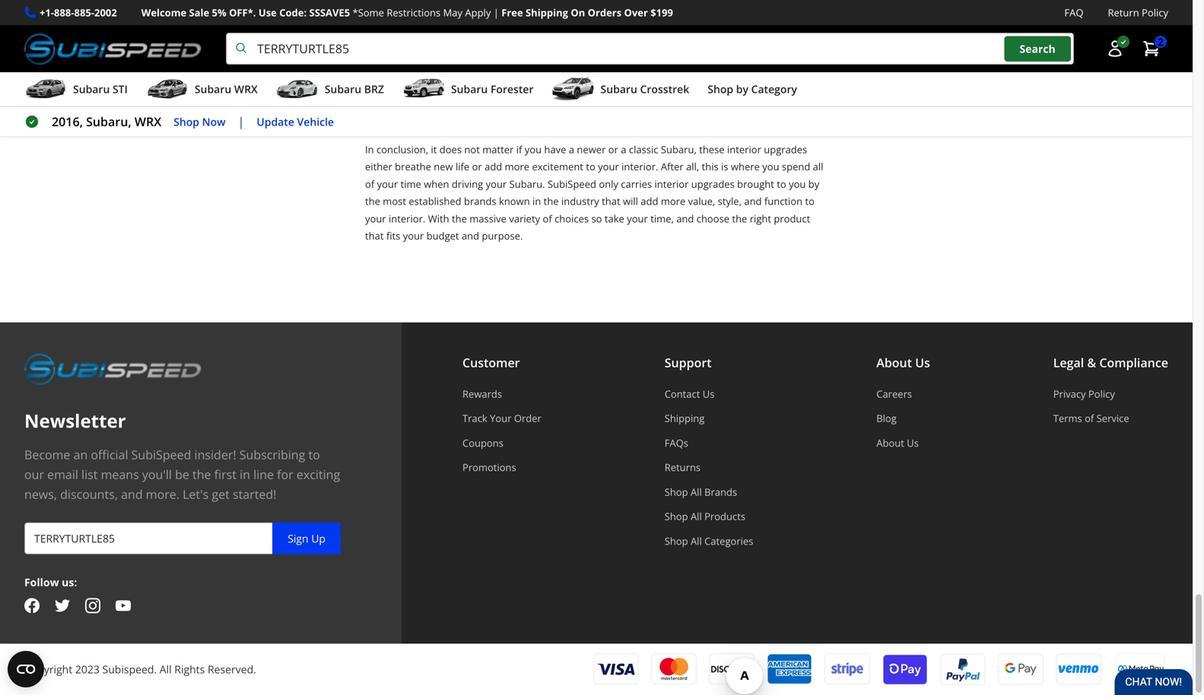 Task type: locate. For each thing, give the bounding box(es) containing it.
2 vertical spatial interior
[[655, 177, 689, 191]]

interior. up carries
[[622, 160, 659, 174]]

breathe
[[395, 160, 431, 174]]

us
[[916, 354, 930, 371], [703, 387, 715, 401], [907, 436, 919, 450]]

email
[[47, 466, 78, 483]]

in up the fiber
[[433, 96, 441, 109]]

subaru, down subaru sti
[[86, 113, 131, 130]]

1 vertical spatial upgrades
[[692, 177, 735, 191]]

shop for shop by category
[[708, 82, 734, 96]]

of inside make sure you have the correct gauge pod to host your gauges. you can find many great examples that are made in materials that closely match your interior in terms of color and texture, or you can choose carbon fiber for that custom look because race car.
[[677, 96, 686, 109]]

1 horizontal spatial |
[[494, 6, 499, 19]]

all down shop all products
[[691, 534, 702, 548]]

add down matter at the left top
[[485, 160, 502, 174]]

about down blog
[[877, 436, 905, 450]]

in inside become an official subispeed insider! subscribing to our email list means you'll be the first in line for exciting news, discounts, and more. let's get started!
[[240, 466, 250, 483]]

0 horizontal spatial add
[[485, 160, 502, 174]]

copyright 2023 subispeed. all rights reserved.
[[24, 662, 256, 677]]

about up careers
[[877, 354, 912, 371]]

0 horizontal spatial wrx
[[135, 113, 161, 130]]

in left line
[[240, 466, 250, 483]]

2 about from the top
[[877, 436, 905, 450]]

about us up careers link
[[877, 354, 930, 371]]

1 vertical spatial us
[[703, 387, 715, 401]]

open widget image
[[8, 651, 44, 688]]

wrx
[[234, 82, 258, 96], [135, 113, 161, 130]]

the up materials
[[460, 78, 475, 92]]

may
[[443, 6, 463, 19]]

materials
[[444, 96, 487, 109]]

for right line
[[277, 466, 293, 483]]

the inside become an official subispeed insider! subscribing to our email list means you'll be the first in line for exciting news, discounts, and more. let's get started!
[[193, 466, 211, 483]]

twitter logo image
[[55, 598, 70, 614]]

1 vertical spatial or
[[609, 143, 619, 156]]

subispeed logo image
[[24, 33, 202, 65], [24, 353, 202, 385]]

0 vertical spatial subispeed logo image
[[24, 33, 202, 65]]

0 vertical spatial about
[[877, 354, 912, 371]]

all
[[691, 485, 702, 499], [691, 510, 702, 524], [691, 534, 702, 548], [160, 662, 172, 677]]

you down spend
[[789, 177, 806, 191]]

and down massive
[[462, 229, 479, 243]]

0 vertical spatial subispeed
[[548, 177, 597, 191]]

and inside make sure you have the correct gauge pod to host your gauges. you can find many great examples that are made in materials that closely match your interior in terms of color and texture, or you can choose carbon fiber for that custom look because race car.
[[714, 96, 732, 109]]

0 vertical spatial choose
[[365, 113, 398, 127]]

your down host
[[576, 96, 597, 109]]

0 horizontal spatial by
[[736, 82, 749, 96]]

wrx up update
[[234, 82, 258, 96]]

1 vertical spatial interior.
[[389, 212, 426, 225]]

upgrades up spend
[[764, 143, 808, 156]]

0 horizontal spatial for
[[277, 466, 293, 483]]

all for brands
[[691, 485, 702, 499]]

shipping down contact
[[665, 412, 705, 425]]

your up most
[[377, 177, 398, 191]]

facebook logo image
[[24, 598, 40, 614]]

become an official subispeed insider! subscribing to our email list means you'll be the first in line for exciting news, discounts, and more. let's get started!
[[24, 447, 340, 502]]

0 horizontal spatial have
[[435, 78, 458, 92]]

all left rights
[[160, 662, 172, 677]]

policy up 2
[[1142, 6, 1169, 19]]

your down will
[[627, 212, 648, 225]]

and inside become an official subispeed insider! subscribing to our email list means you'll be the first in line for exciting news, discounts, and more. let's get started!
[[121, 486, 143, 502]]

more
[[505, 160, 530, 174], [661, 194, 686, 208]]

return policy link
[[1108, 5, 1169, 21]]

2 vertical spatial us
[[907, 436, 919, 450]]

policy for return policy
[[1142, 6, 1169, 19]]

0 horizontal spatial or
[[472, 160, 482, 174]]

1 horizontal spatial have
[[544, 143, 566, 156]]

can right you
[[680, 78, 697, 92]]

us for about us link
[[907, 436, 919, 450]]

2 horizontal spatial interior
[[727, 143, 762, 156]]

all left brands
[[691, 485, 702, 499]]

categories
[[705, 534, 754, 548]]

subaru left sti
[[73, 82, 110, 96]]

0 vertical spatial add
[[485, 160, 502, 174]]

and down means
[[121, 486, 143, 502]]

either
[[365, 160, 392, 174]]

subispeed logo image down 2002
[[24, 33, 202, 65]]

in inside in conclusion, it does not matter if you have a newer or a classic subaru, these interior upgrades either breathe new life or add more excitement to your interior. after all, this is where you spend all of your time when driving your subaru. subispeed only carries interior upgrades brought to you by the most established brands known in the industry that will add more value, style, and function to your interior. with the massive variety of choices so take your time, and choose the right product that fits your budget and purpose.
[[533, 194, 541, 208]]

to right 'pod' on the left
[[564, 78, 573, 92]]

1 horizontal spatial for
[[460, 113, 473, 127]]

1 vertical spatial subaru,
[[661, 143, 697, 156]]

0 horizontal spatial upgrades
[[692, 177, 735, 191]]

policy up "terms of service" link
[[1089, 387, 1115, 401]]

become
[[24, 447, 70, 463]]

all down shop all brands
[[691, 510, 702, 524]]

0 vertical spatial interior
[[599, 96, 634, 109]]

1 vertical spatial about us
[[877, 436, 919, 450]]

1 horizontal spatial policy
[[1142, 6, 1169, 19]]

1 horizontal spatial more
[[661, 194, 686, 208]]

a left newer
[[569, 143, 575, 156]]

interior up the race
[[599, 96, 634, 109]]

sign up button
[[273, 523, 341, 555]]

1 vertical spatial for
[[277, 466, 293, 483]]

your
[[599, 78, 620, 92], [576, 96, 597, 109], [598, 160, 619, 174], [377, 177, 398, 191], [486, 177, 507, 191], [365, 212, 386, 225], [627, 212, 648, 225], [403, 229, 424, 243]]

2 vertical spatial or
[[472, 160, 482, 174]]

variety
[[509, 212, 540, 225]]

subispeed up industry on the top left of page
[[548, 177, 597, 191]]

1 horizontal spatial subispeed
[[548, 177, 597, 191]]

brands
[[705, 485, 737, 499]]

0 horizontal spatial subispeed
[[131, 447, 191, 463]]

the left most
[[365, 194, 380, 208]]

1 horizontal spatial add
[[641, 194, 659, 208]]

interior inside make sure you have the correct gauge pod to host your gauges. you can find many great examples that are made in materials that closely match your interior in terms of color and texture, or you can choose carbon fiber for that custom look because race car.
[[599, 96, 634, 109]]

add
[[485, 160, 502, 174], [641, 194, 659, 208]]

subaru.
[[510, 177, 545, 191]]

1 vertical spatial can
[[805, 96, 822, 109]]

all,
[[686, 160, 699, 174]]

for down materials
[[460, 113, 473, 127]]

sure
[[393, 78, 413, 92]]

2
[[1158, 35, 1164, 49]]

purpose.
[[482, 229, 523, 243]]

all for products
[[691, 510, 702, 524]]

policy for privacy policy
[[1089, 387, 1115, 401]]

0 horizontal spatial a
[[569, 143, 575, 156]]

subaru left brz
[[325, 82, 362, 96]]

you
[[416, 78, 433, 92], [786, 96, 803, 109], [525, 143, 542, 156], [763, 160, 780, 174], [789, 177, 806, 191]]

| left free
[[494, 6, 499, 19]]

function
[[765, 194, 803, 208]]

or right the life
[[472, 160, 482, 174]]

0 vertical spatial interior.
[[622, 160, 659, 174]]

legal & compliance
[[1054, 354, 1169, 371]]

sssave5
[[309, 6, 350, 19]]

0 vertical spatial have
[[435, 78, 458, 92]]

0 horizontal spatial interior
[[599, 96, 634, 109]]

us down blog link
[[907, 436, 919, 450]]

0 vertical spatial shipping
[[526, 6, 568, 19]]

a left 'classic' at the top right of page
[[621, 143, 627, 156]]

have up excitement
[[544, 143, 566, 156]]

does
[[440, 143, 462, 156]]

1 vertical spatial interior
[[727, 143, 762, 156]]

1 about us from the top
[[877, 354, 930, 371]]

add right will
[[641, 194, 659, 208]]

and down many on the right of the page
[[714, 96, 732, 109]]

1 subaru from the left
[[73, 82, 110, 96]]

subaru up the fiber
[[451, 82, 488, 96]]

subaru inside 'dropdown button'
[[73, 82, 110, 96]]

massive
[[470, 212, 507, 225]]

0 vertical spatial us
[[916, 354, 930, 371]]

to up exciting
[[309, 447, 320, 463]]

0 vertical spatial or
[[773, 96, 783, 109]]

a subaru wrx thumbnail image image
[[146, 78, 189, 101]]

1 horizontal spatial interior.
[[622, 160, 659, 174]]

first
[[214, 466, 237, 483]]

shop for shop now
[[174, 114, 199, 129]]

shipping left on
[[526, 6, 568, 19]]

subispeed
[[548, 177, 597, 191], [131, 447, 191, 463]]

more up time,
[[661, 194, 686, 208]]

to up product
[[805, 194, 815, 208]]

are
[[386, 96, 402, 109]]

and down brought
[[744, 194, 762, 208]]

shop by category button
[[708, 75, 797, 106]]

pod
[[543, 78, 561, 92]]

these
[[699, 143, 725, 156]]

time,
[[651, 212, 674, 225]]

1 horizontal spatial wrx
[[234, 82, 258, 96]]

shop all categories
[[665, 534, 754, 548]]

about us down blog link
[[877, 436, 919, 450]]

faq link
[[1065, 5, 1084, 21]]

2 a from the left
[[621, 143, 627, 156]]

subaru, inside in conclusion, it does not matter if you have a newer or a classic subaru, these interior upgrades either breathe new life or add more excitement to your interior. after all, this is where you spend all of your time when driving your subaru. subispeed only carries interior upgrades brought to you by the most established brands known in the industry that will add more value, style, and function to your interior. with the massive variety of choices so take your time, and choose the right product that fits your budget and purpose.
[[661, 143, 697, 156]]

subaru up now on the left top
[[195, 82, 231, 96]]

0 horizontal spatial subaru,
[[86, 113, 131, 130]]

code:
[[279, 6, 307, 19]]

1 vertical spatial by
[[809, 177, 820, 191]]

discounts,
[[60, 486, 118, 502]]

gauge
[[513, 78, 541, 92]]

youtube logo image
[[116, 598, 131, 614]]

discover image
[[709, 654, 755, 686]]

by
[[736, 82, 749, 96], [809, 177, 820, 191]]

update
[[257, 114, 294, 129]]

googlepay image
[[998, 653, 1044, 686]]

life
[[456, 160, 470, 174]]

1 vertical spatial about
[[877, 436, 905, 450]]

subaru sti button
[[24, 75, 128, 106]]

match
[[544, 96, 573, 109]]

wrx down a subaru wrx thumbnail image
[[135, 113, 161, 130]]

1 vertical spatial |
[[238, 113, 245, 130]]

apply
[[465, 6, 491, 19]]

1 a from the left
[[569, 143, 575, 156]]

on
[[571, 6, 585, 19]]

0 vertical spatial upgrades
[[764, 143, 808, 156]]

*some
[[353, 6, 384, 19]]

of left color
[[677, 96, 686, 109]]

started!
[[233, 486, 277, 502]]

subaru, up the after
[[661, 143, 697, 156]]

0 vertical spatial wrx
[[234, 82, 258, 96]]

2 subaru from the left
[[195, 82, 231, 96]]

0 vertical spatial subaru,
[[86, 113, 131, 130]]

have up materials
[[435, 78, 458, 92]]

choose down 'are'
[[365, 113, 398, 127]]

shipping
[[526, 6, 568, 19], [665, 412, 705, 425]]

a
[[569, 143, 575, 156], [621, 143, 627, 156]]

choose down value,
[[697, 212, 730, 225]]

our
[[24, 466, 44, 483]]

legal
[[1054, 354, 1084, 371]]

subaru up car.
[[601, 82, 638, 96]]

1 vertical spatial choose
[[697, 212, 730, 225]]

us up careers link
[[916, 354, 930, 371]]

fiber
[[436, 113, 457, 127]]

stripe image
[[825, 654, 870, 686]]

interior. down most
[[389, 212, 426, 225]]

return policy
[[1108, 6, 1169, 19]]

shop for shop all products
[[665, 510, 688, 524]]

reserved.
[[208, 662, 256, 677]]

amex image
[[767, 654, 813, 686]]

1 horizontal spatial subaru,
[[661, 143, 697, 156]]

subaru for subaru sti
[[73, 82, 110, 96]]

or down examples
[[773, 96, 783, 109]]

return
[[1108, 6, 1140, 19]]

rewards
[[463, 387, 502, 401]]

of right variety
[[543, 212, 552, 225]]

the right 'be'
[[193, 466, 211, 483]]

visa image
[[594, 654, 639, 686]]

1 horizontal spatial a
[[621, 143, 627, 156]]

subispeed up you'll
[[131, 447, 191, 463]]

in down subaru.
[[533, 194, 541, 208]]

or right newer
[[609, 143, 619, 156]]

2 horizontal spatial or
[[773, 96, 783, 109]]

1 about from the top
[[877, 354, 912, 371]]

1 horizontal spatial upgrades
[[764, 143, 808, 156]]

0 horizontal spatial policy
[[1089, 387, 1115, 401]]

0 vertical spatial about us
[[877, 354, 930, 371]]

1 vertical spatial subispeed
[[131, 447, 191, 463]]

1 vertical spatial add
[[641, 194, 659, 208]]

faq
[[1065, 6, 1084, 19]]

of down the either
[[365, 177, 375, 191]]

5 subaru from the left
[[601, 82, 638, 96]]

3 subaru from the left
[[325, 82, 362, 96]]

0 vertical spatial policy
[[1142, 6, 1169, 19]]

that down only
[[602, 194, 621, 208]]

choose inside in conclusion, it does not matter if you have a newer or a classic subaru, these interior upgrades either breathe new life or add more excitement to your interior. after all, this is where you spend all of your time when driving your subaru. subispeed only carries interior upgrades brought to you by the most established brands known in the industry that will add more value, style, and function to your interior. with the massive variety of choices so take your time, and choose the right product that fits your budget and purpose.
[[697, 212, 730, 225]]

texture,
[[735, 96, 771, 109]]

1 vertical spatial have
[[544, 143, 566, 156]]

subaru forester
[[451, 82, 534, 96]]

can down examples
[[805, 96, 822, 109]]

interior down the after
[[655, 177, 689, 191]]

0 horizontal spatial can
[[680, 78, 697, 92]]

car.
[[619, 113, 636, 127]]

your up brands
[[486, 177, 507, 191]]

shop now
[[174, 114, 226, 129]]

1 vertical spatial policy
[[1089, 387, 1115, 401]]

us up shipping link
[[703, 387, 715, 401]]

coupons link
[[463, 436, 542, 450]]

0 vertical spatial |
[[494, 6, 499, 19]]

this
[[702, 160, 719, 174]]

1 horizontal spatial by
[[809, 177, 820, 191]]

1 horizontal spatial choose
[[697, 212, 730, 225]]

subispeed logo image up newsletter
[[24, 353, 202, 385]]

0 vertical spatial for
[[460, 113, 473, 127]]

interior up where
[[727, 143, 762, 156]]

shop now link
[[174, 113, 226, 130]]

that
[[365, 96, 384, 109], [490, 96, 508, 109], [476, 113, 494, 127], [602, 194, 621, 208], [365, 229, 384, 243]]

of
[[677, 96, 686, 109], [365, 177, 375, 191], [543, 212, 552, 225], [1085, 412, 1094, 425]]

conclusion,
[[377, 143, 428, 156]]

products
[[705, 510, 746, 524]]

examples
[[775, 78, 819, 92]]

subaru inside dropdown button
[[195, 82, 231, 96]]

| right now on the left top
[[238, 113, 245, 130]]

shop for shop all categories
[[665, 534, 688, 548]]

1 vertical spatial shipping
[[665, 412, 705, 425]]

1 horizontal spatial or
[[609, 143, 619, 156]]

you up brought
[[763, 160, 780, 174]]

more down if
[[505, 160, 530, 174]]

1 vertical spatial subispeed logo image
[[24, 353, 202, 385]]

subaru brz
[[325, 82, 384, 96]]

by inside in conclusion, it does not matter if you have a newer or a classic subaru, these interior upgrades either breathe new life or add more excitement to your interior. after all, this is where you spend all of your time when driving your subaru. subispeed only carries interior upgrades brought to you by the most established brands known in the industry that will add more value, style, and function to your interior. with the massive variety of choices so take your time, and choose the right product that fits your budget and purpose.
[[809, 177, 820, 191]]

shop inside dropdown button
[[708, 82, 734, 96]]

spend
[[782, 160, 811, 174]]

5%
[[212, 6, 227, 19]]

subaru for subaru crosstrek
[[601, 82, 638, 96]]

value,
[[688, 194, 715, 208]]

0 vertical spatial by
[[736, 82, 749, 96]]

privacy policy
[[1054, 387, 1115, 401]]

0 horizontal spatial choose
[[365, 113, 398, 127]]

to up function
[[777, 177, 787, 191]]

4 subaru from the left
[[451, 82, 488, 96]]

free
[[502, 6, 523, 19]]

0 vertical spatial more
[[505, 160, 530, 174]]

upgrades down this in the right top of the page
[[692, 177, 735, 191]]



Task type: describe. For each thing, give the bounding box(es) containing it.
promotions
[[463, 461, 516, 474]]

order
[[514, 412, 542, 425]]

let's
[[183, 486, 209, 502]]

subaru brz button
[[276, 75, 384, 106]]

matter
[[483, 143, 514, 156]]

a subaru forester thumbnail image image
[[402, 78, 445, 101]]

subaru for subaru forester
[[451, 82, 488, 96]]

more.
[[146, 486, 180, 502]]

forester
[[491, 82, 534, 96]]

2002
[[94, 6, 117, 19]]

your right fits
[[403, 229, 424, 243]]

crosstrek
[[640, 82, 690, 96]]

and right time,
[[677, 212, 694, 225]]

correct
[[478, 78, 510, 92]]

up
[[311, 531, 326, 546]]

restrictions
[[387, 6, 441, 19]]

sti
[[113, 82, 128, 96]]

shop all brands link
[[665, 485, 754, 499]]

excitement
[[532, 160, 584, 174]]

custom
[[497, 113, 531, 127]]

contact us link
[[665, 387, 754, 401]]

brz
[[364, 82, 384, 96]]

a subaru sti thumbnail image image
[[24, 78, 67, 101]]

subispeed inside become an official subispeed insider! subscribing to our email list means you'll be the first in line for exciting news, discounts, and more. let's get started!
[[131, 447, 191, 463]]

coupons
[[463, 436, 504, 450]]

shop for shop all brands
[[665, 485, 688, 499]]

you'll
[[142, 466, 172, 483]]

be
[[175, 466, 189, 483]]

over
[[624, 6, 648, 19]]

have inside make sure you have the correct gauge pod to host your gauges. you can find many great examples that are made in materials that closely match your interior in terms of color and texture, or you can choose carbon fiber for that custom look because race car.
[[435, 78, 458, 92]]

us for contact us link
[[703, 387, 715, 401]]

you up made
[[416, 78, 433, 92]]

with
[[428, 212, 449, 225]]

metapay image
[[1119, 666, 1164, 674]]

of right the terms
[[1085, 412, 1094, 425]]

subaru for subaru wrx
[[195, 82, 231, 96]]

subispeed inside in conclusion, it does not matter if you have a newer or a classic subaru, these interior upgrades either breathe new life or add more excitement to your interior. after all, this is where you spend all of your time when driving your subaru. subispeed only carries interior upgrades brought to you by the most established brands known in the industry that will add more value, style, and function to your interior. with the massive variety of choices so take your time, and choose the right product that fits your budget and purpose.
[[548, 177, 597, 191]]

shop all products link
[[665, 510, 754, 524]]

promotions link
[[463, 461, 542, 474]]

privacy
[[1054, 387, 1086, 401]]

to inside make sure you have the correct gauge pod to host your gauges. you can find many great examples that are made in materials that closely match your interior in terms of color and texture, or you can choose carbon fiber for that custom look because race car.
[[564, 78, 573, 92]]

shop all products
[[665, 510, 746, 524]]

+1-888-885-2002 link
[[40, 5, 117, 21]]

0 horizontal spatial more
[[505, 160, 530, 174]]

subaru forester button
[[402, 75, 534, 106]]

&
[[1088, 354, 1097, 371]]

0 vertical spatial can
[[680, 78, 697, 92]]

a subaru crosstrek thumbnail image image
[[552, 78, 595, 101]]

to down newer
[[586, 160, 596, 174]]

vehicle
[[297, 114, 334, 129]]

where
[[731, 160, 760, 174]]

an
[[73, 447, 88, 463]]

newer
[[577, 143, 606, 156]]

rewards link
[[463, 387, 542, 401]]

your right host
[[599, 78, 620, 92]]

the down style,
[[732, 212, 747, 225]]

terms
[[1054, 412, 1083, 425]]

subaru for subaru brz
[[325, 82, 362, 96]]

budget
[[427, 229, 459, 243]]

the up choices
[[544, 194, 559, 208]]

the right with
[[452, 212, 467, 225]]

or inside make sure you have the correct gauge pod to host your gauges. you can find many great examples that are made in materials that closely match your interior in terms of color and texture, or you can choose carbon fiber for that custom look because race car.
[[773, 96, 783, 109]]

instagram logo image
[[85, 598, 100, 614]]

choose inside make sure you have the correct gauge pod to host your gauges. you can find many great examples that are made in materials that closely match your interior in terms of color and texture, or you can choose carbon fiber for that custom look because race car.
[[365, 113, 398, 127]]

you right if
[[525, 143, 542, 156]]

wrx inside dropdown button
[[234, 82, 258, 96]]

+1-888-885-2002
[[40, 6, 117, 19]]

about us link
[[877, 436, 930, 450]]

rights
[[174, 662, 205, 677]]

contact
[[665, 387, 700, 401]]

2 button
[[1135, 34, 1169, 64]]

most
[[383, 194, 406, 208]]

classic
[[629, 143, 659, 156]]

paypal image
[[940, 653, 986, 686]]

will
[[623, 194, 638, 208]]

compliance
[[1100, 354, 1169, 371]]

search input field
[[226, 33, 1074, 65]]

1 horizontal spatial interior
[[655, 177, 689, 191]]

in conclusion, it does not matter if you have a newer or a classic subaru, these interior upgrades either breathe new life or add more excitement to your interior. after all, this is where you spend all of your time when driving your subaru. subispeed only carries interior upgrades brought to you by the most established brands known in the industry that will add more value, style, and function to your interior. with the massive variety of choices so take your time, and choose the right product that fits your budget and purpose.
[[365, 143, 824, 243]]

in down gauges.
[[636, 96, 645, 109]]

because
[[556, 113, 594, 127]]

support
[[665, 354, 712, 371]]

1 subispeed logo image from the top
[[24, 33, 202, 65]]

button image
[[1106, 40, 1125, 58]]

terms of service
[[1054, 412, 1130, 425]]

subaru wrx button
[[146, 75, 258, 106]]

service
[[1097, 412, 1130, 425]]

a subaru brz thumbnail image image
[[276, 78, 319, 101]]

Enter your email text field
[[24, 523, 341, 555]]

exciting
[[297, 466, 340, 483]]

that left fits
[[365, 229, 384, 243]]

2 about us from the top
[[877, 436, 919, 450]]

by inside shop by category dropdown button
[[736, 82, 749, 96]]

careers link
[[877, 387, 930, 401]]

driving
[[452, 177, 483, 191]]

to inside become an official subispeed insider! subscribing to our email list means you'll be the first in line for exciting news, discounts, and more. let's get started!
[[309, 447, 320, 463]]

sign up
[[288, 531, 326, 546]]

2016, subaru, wrx
[[52, 113, 161, 130]]

have inside in conclusion, it does not matter if you have a newer or a classic subaru, these interior upgrades either breathe new life or add more excitement to your interior. after all, this is where you spend all of your time when driving your subaru. subispeed only carries interior upgrades brought to you by the most established brands known in the industry that will add more value, style, and function to your interior. with the massive variety of choices so take your time, and choose the right product that fits your budget and purpose.
[[544, 143, 566, 156]]

for inside make sure you have the correct gauge pod to host your gauges. you can find many great examples that are made in materials that closely match your interior in terms of color and texture, or you can choose carbon fiber for that custom look because race car.
[[460, 113, 473, 127]]

1 horizontal spatial shipping
[[665, 412, 705, 425]]

2023
[[75, 662, 100, 677]]

0 horizontal spatial shipping
[[526, 6, 568, 19]]

your down most
[[365, 212, 386, 225]]

subaru crosstrek button
[[552, 75, 690, 106]]

your up only
[[598, 160, 619, 174]]

search button
[[1005, 36, 1071, 62]]

subispeed.
[[102, 662, 157, 677]]

all for categories
[[691, 534, 702, 548]]

the inside make sure you have the correct gauge pod to host your gauges. you can find many great examples that are made in materials that closely match your interior in terms of color and texture, or you can choose carbon fiber for that custom look because race car.
[[460, 78, 475, 92]]

that down "make"
[[365, 96, 384, 109]]

terms of service link
[[1054, 412, 1169, 425]]

1 vertical spatial more
[[661, 194, 686, 208]]

for inside become an official subispeed insider! subscribing to our email list means you'll be the first in line for exciting news, discounts, and more. let's get started!
[[277, 466, 293, 483]]

0 horizontal spatial |
[[238, 113, 245, 130]]

great
[[748, 78, 772, 92]]

careers
[[877, 387, 912, 401]]

after
[[661, 160, 684, 174]]

1 horizontal spatial can
[[805, 96, 822, 109]]

off*.
[[229, 6, 256, 19]]

us:
[[62, 575, 77, 590]]

search
[[1020, 41, 1056, 56]]

$199
[[651, 6, 673, 19]]

that down materials
[[476, 113, 494, 127]]

time
[[401, 177, 421, 191]]

right
[[750, 212, 772, 225]]

venmo image
[[1056, 653, 1102, 686]]

0 horizontal spatial interior.
[[389, 212, 426, 225]]

industry
[[562, 194, 599, 208]]

2 subispeed logo image from the top
[[24, 353, 202, 385]]

follow us:
[[24, 575, 77, 590]]

copyright
[[24, 662, 72, 677]]

your
[[490, 412, 512, 425]]

welcome sale 5% off*. use code: sssave5 *some restrictions may apply | free shipping on orders over $199
[[141, 6, 673, 19]]

you down examples
[[786, 96, 803, 109]]

faqs
[[665, 436, 689, 450]]

1 vertical spatial wrx
[[135, 113, 161, 130]]

category
[[751, 82, 797, 96]]

race
[[596, 113, 616, 127]]

that down correct at the top of page
[[490, 96, 508, 109]]

carbon
[[401, 113, 433, 127]]

mastercard image
[[651, 654, 697, 686]]

shoppay image
[[883, 653, 928, 686]]



Task type: vqa. For each thing, say whether or not it's contained in the screenshot.
the topmost the Shop by Category
no



